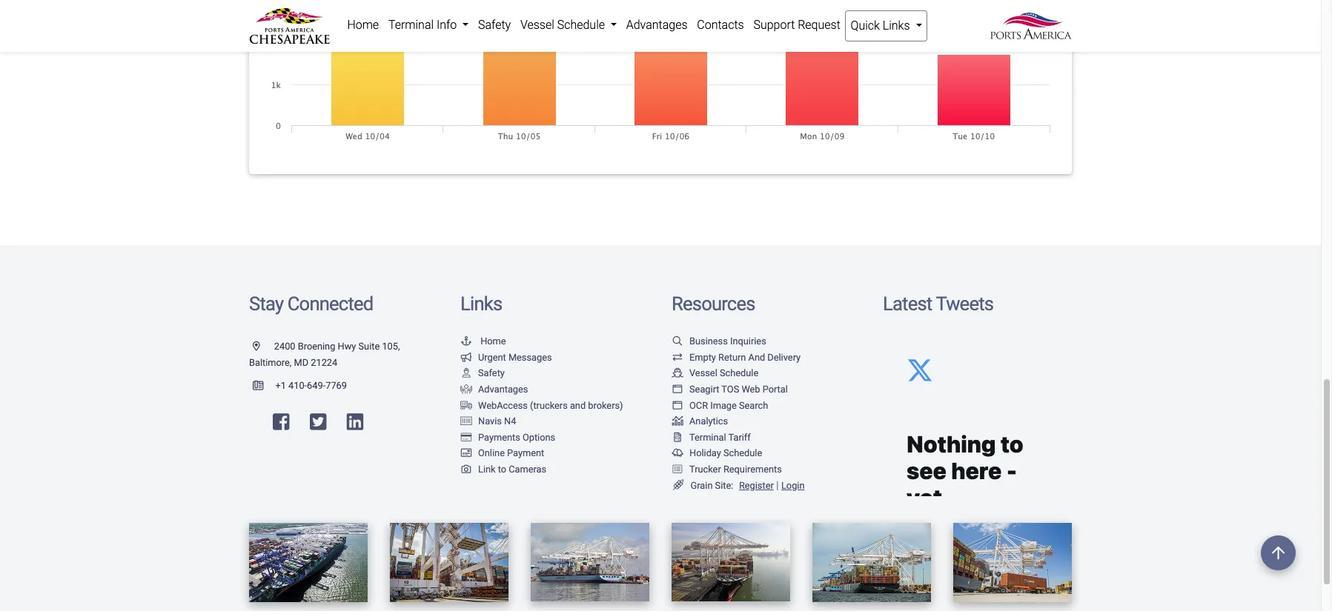 Task type: describe. For each thing, give the bounding box(es) containing it.
ship image
[[672, 370, 684, 379]]

terminal tariff link
[[672, 432, 751, 443]]

payment
[[507, 448, 545, 459]]

trucker requirements link
[[672, 464, 782, 475]]

payments
[[478, 432, 521, 443]]

seagirt tos web portal
[[690, 384, 788, 395]]

navis n4
[[478, 416, 517, 427]]

brokers)
[[588, 400, 623, 411]]

terminal info
[[389, 18, 460, 32]]

link
[[478, 464, 496, 475]]

contacts link
[[693, 10, 749, 40]]

urgent messages
[[478, 352, 552, 363]]

0 vertical spatial links
[[883, 19, 910, 33]]

quick links
[[851, 19, 913, 33]]

go to top image
[[1262, 536, 1296, 571]]

1 horizontal spatial vessel
[[690, 368, 718, 379]]

map marker alt image
[[253, 343, 272, 352]]

image
[[711, 400, 737, 411]]

|
[[777, 480, 779, 492]]

empty
[[690, 352, 716, 363]]

truck container image
[[461, 402, 472, 411]]

request
[[798, 18, 841, 32]]

649-
[[307, 381, 326, 392]]

facebook square image
[[273, 413, 290, 432]]

+1 410-649-7769 link
[[249, 381, 347, 392]]

schedule inside vessel schedule link
[[558, 18, 605, 32]]

suite
[[359, 341, 380, 352]]

online payment
[[478, 448, 545, 459]]

trucker
[[690, 464, 721, 475]]

terminal info link
[[384, 10, 474, 40]]

quick links link
[[846, 10, 928, 42]]

stay
[[249, 293, 283, 315]]

and
[[749, 352, 766, 363]]

webaccess
[[478, 400, 528, 411]]

home link for urgent messages link
[[461, 336, 506, 347]]

file invoice image
[[672, 434, 684, 443]]

baltimore,
[[249, 357, 292, 368]]

grain
[[691, 480, 713, 491]]

hwy
[[338, 341, 356, 352]]

holiday
[[690, 448, 721, 459]]

support request
[[754, 18, 841, 32]]

0 horizontal spatial advantages link
[[461, 384, 528, 395]]

webaccess (truckers and brokers)
[[478, 400, 623, 411]]

105,
[[382, 341, 400, 352]]

analytics image
[[672, 418, 684, 427]]

payments options
[[478, 432, 556, 443]]

link to cameras
[[478, 464, 547, 475]]

search
[[739, 400, 769, 411]]

tariff
[[729, 432, 751, 443]]

requirements
[[724, 464, 782, 475]]

ocr
[[690, 400, 708, 411]]

navis
[[478, 416, 502, 427]]

wheat image
[[672, 480, 685, 491]]

seagirt
[[690, 384, 720, 395]]

+1 410-649-7769
[[275, 381, 347, 392]]

info
[[437, 18, 457, 32]]

browser image for ocr
[[672, 402, 684, 411]]

container storage image
[[461, 418, 472, 427]]

holiday schedule link
[[672, 448, 763, 459]]

online
[[478, 448, 505, 459]]

broening
[[298, 341, 336, 352]]

list alt image
[[672, 466, 684, 475]]

search image
[[672, 338, 684, 347]]

schedule for the 'holiday schedule' link
[[724, 448, 763, 459]]

user hard hat image
[[461, 370, 472, 379]]

payments options link
[[461, 432, 556, 443]]

return
[[719, 352, 746, 363]]

credit card image
[[461, 434, 472, 443]]

0 vertical spatial vessel schedule
[[521, 18, 608, 32]]

navis n4 link
[[461, 416, 517, 427]]

inquiries
[[731, 336, 767, 347]]

login link
[[782, 480, 805, 491]]

business inquiries link
[[672, 336, 767, 347]]

business
[[690, 336, 728, 347]]

empty return and delivery
[[690, 352, 801, 363]]

tweets
[[936, 293, 994, 315]]

md
[[294, 357, 309, 368]]



Task type: vqa. For each thing, say whether or not it's contained in the screenshot.
Analytics
yes



Task type: locate. For each thing, give the bounding box(es) containing it.
support
[[754, 18, 795, 32]]

1 vertical spatial safety link
[[461, 368, 505, 379]]

1 horizontal spatial terminal
[[690, 432, 727, 443]]

delivery
[[768, 352, 801, 363]]

analytics link
[[672, 416, 728, 427]]

1 browser image from the top
[[672, 386, 684, 395]]

quick
[[851, 19, 880, 33]]

links
[[883, 19, 910, 33], [461, 293, 502, 315]]

advantages up webaccess
[[478, 384, 528, 395]]

safety right info
[[478, 18, 511, 32]]

home
[[347, 18, 379, 32], [481, 336, 506, 347]]

options
[[523, 432, 556, 443]]

advantages link
[[622, 10, 693, 40], [461, 384, 528, 395]]

register
[[739, 480, 774, 491]]

credit card front image
[[461, 450, 472, 459]]

urgent
[[478, 352, 506, 363]]

browser image up 'analytics' icon
[[672, 402, 684, 411]]

0 vertical spatial browser image
[[672, 386, 684, 395]]

safety
[[478, 18, 511, 32], [478, 368, 505, 379]]

links right quick
[[883, 19, 910, 33]]

site:
[[715, 480, 734, 491]]

vessel schedule
[[521, 18, 608, 32], [690, 368, 759, 379]]

portal
[[763, 384, 788, 395]]

0 horizontal spatial advantages
[[478, 384, 528, 395]]

webaccess (truckers and brokers) link
[[461, 400, 623, 411]]

advantages link up webaccess
[[461, 384, 528, 395]]

linkedin image
[[347, 413, 364, 432]]

1 horizontal spatial home link
[[461, 336, 506, 347]]

0 horizontal spatial vessel schedule
[[521, 18, 608, 32]]

1 horizontal spatial home
[[481, 336, 506, 347]]

advantages link left contacts
[[622, 10, 693, 40]]

terminal left info
[[389, 18, 434, 32]]

browser image inside ocr image search link
[[672, 402, 684, 411]]

0 horizontal spatial home
[[347, 18, 379, 32]]

home left 'terminal info'
[[347, 18, 379, 32]]

and
[[570, 400, 586, 411]]

7769
[[326, 381, 347, 392]]

0 vertical spatial safety link
[[474, 10, 516, 40]]

0 vertical spatial advantages link
[[622, 10, 693, 40]]

+1
[[275, 381, 286, 392]]

1 horizontal spatial links
[[883, 19, 910, 33]]

1 vertical spatial home
[[481, 336, 506, 347]]

0 horizontal spatial vessel
[[521, 18, 555, 32]]

home up urgent
[[481, 336, 506, 347]]

1 horizontal spatial advantages link
[[622, 10, 693, 40]]

grain site: register | login
[[691, 480, 805, 492]]

register link
[[736, 480, 774, 491]]

seagirt tos web portal link
[[672, 384, 788, 395]]

support request link
[[749, 10, 846, 40]]

0 vertical spatial advantages
[[627, 18, 688, 32]]

contacts
[[697, 18, 744, 32]]

schedule for the bottommost vessel schedule link
[[720, 368, 759, 379]]

messages
[[509, 352, 552, 363]]

410-
[[289, 381, 307, 392]]

twitter square image
[[310, 413, 327, 432]]

bullhorn image
[[461, 354, 472, 363]]

terminal
[[389, 18, 434, 32], [690, 432, 727, 443]]

safety link for leftmost advantages link
[[461, 368, 505, 379]]

1 vertical spatial terminal
[[690, 432, 727, 443]]

1 vertical spatial home link
[[461, 336, 506, 347]]

2 vertical spatial schedule
[[724, 448, 763, 459]]

login
[[782, 480, 805, 491]]

bells image
[[672, 450, 684, 459]]

1 horizontal spatial advantages
[[627, 18, 688, 32]]

safety link right info
[[474, 10, 516, 40]]

browser image for seagirt
[[672, 386, 684, 395]]

2 safety from the top
[[478, 368, 505, 379]]

1 vertical spatial schedule
[[720, 368, 759, 379]]

urgent messages link
[[461, 352, 552, 363]]

latest
[[883, 293, 933, 315]]

safety link for topmost vessel schedule link
[[474, 10, 516, 40]]

1 vertical spatial safety
[[478, 368, 505, 379]]

links up anchor icon
[[461, 293, 502, 315]]

ocr image search
[[690, 400, 769, 411]]

analytics
[[690, 416, 728, 427]]

anchor image
[[461, 338, 472, 347]]

1 vertical spatial vessel schedule link
[[672, 368, 759, 379]]

2400
[[274, 341, 296, 352]]

1 horizontal spatial vessel schedule link
[[672, 368, 759, 379]]

browser image down the ship 'icon'
[[672, 386, 684, 395]]

1 vertical spatial advantages link
[[461, 384, 528, 395]]

0 horizontal spatial terminal
[[389, 18, 434, 32]]

0 horizontal spatial links
[[461, 293, 502, 315]]

0 vertical spatial terminal
[[389, 18, 434, 32]]

empty return and delivery link
[[672, 352, 801, 363]]

2400 broening hwy suite 105, baltimore, md 21224
[[249, 341, 400, 368]]

home link up urgent
[[461, 336, 506, 347]]

safety link down urgent
[[461, 368, 505, 379]]

(truckers
[[530, 400, 568, 411]]

1 vertical spatial advantages
[[478, 384, 528, 395]]

1 safety from the top
[[478, 18, 511, 32]]

terminal tariff
[[690, 432, 751, 443]]

home link for 'terminal info' link
[[343, 10, 384, 40]]

home link left 'terminal info'
[[343, 10, 384, 40]]

camera image
[[461, 466, 472, 475]]

0 horizontal spatial home link
[[343, 10, 384, 40]]

0 vertical spatial home link
[[343, 10, 384, 40]]

to
[[498, 464, 507, 475]]

trucker requirements
[[690, 464, 782, 475]]

link to cameras link
[[461, 464, 547, 475]]

terminal down analytics
[[690, 432, 727, 443]]

0 vertical spatial schedule
[[558, 18, 605, 32]]

terminal for terminal info
[[389, 18, 434, 32]]

connected
[[288, 293, 373, 315]]

1 vertical spatial vessel schedule
[[690, 368, 759, 379]]

1 vertical spatial vessel
[[690, 368, 718, 379]]

terminal for terminal tariff
[[690, 432, 727, 443]]

0 vertical spatial safety
[[478, 18, 511, 32]]

tos
[[722, 384, 740, 395]]

business inquiries
[[690, 336, 767, 347]]

phone office image
[[253, 382, 275, 392]]

safety down urgent
[[478, 368, 505, 379]]

2 browser image from the top
[[672, 402, 684, 411]]

latest tweets
[[883, 293, 994, 315]]

ocr image search link
[[672, 400, 769, 411]]

holiday schedule
[[690, 448, 763, 459]]

online payment link
[[461, 448, 545, 459]]

exchange image
[[672, 354, 684, 363]]

home link
[[343, 10, 384, 40], [461, 336, 506, 347]]

cameras
[[509, 464, 547, 475]]

hand receiving image
[[461, 386, 472, 395]]

advantages left contacts
[[627, 18, 688, 32]]

web
[[742, 384, 761, 395]]

0 vertical spatial vessel schedule link
[[516, 10, 622, 40]]

advantages
[[627, 18, 688, 32], [478, 384, 528, 395]]

0 vertical spatial vessel
[[521, 18, 555, 32]]

1 vertical spatial browser image
[[672, 402, 684, 411]]

schedule
[[558, 18, 605, 32], [720, 368, 759, 379], [724, 448, 763, 459]]

21224
[[311, 357, 338, 368]]

safety link
[[474, 10, 516, 40], [461, 368, 505, 379]]

0 horizontal spatial vessel schedule link
[[516, 10, 622, 40]]

browser image inside seagirt tos web portal link
[[672, 386, 684, 395]]

n4
[[504, 416, 517, 427]]

2400 broening hwy suite 105, baltimore, md 21224 link
[[249, 341, 400, 368]]

1 horizontal spatial vessel schedule
[[690, 368, 759, 379]]

resources
[[672, 293, 756, 315]]

browser image
[[672, 386, 684, 395], [672, 402, 684, 411]]

stay connected
[[249, 293, 373, 315]]

0 vertical spatial home
[[347, 18, 379, 32]]

terminal inside 'terminal info' link
[[389, 18, 434, 32]]

1 vertical spatial links
[[461, 293, 502, 315]]



